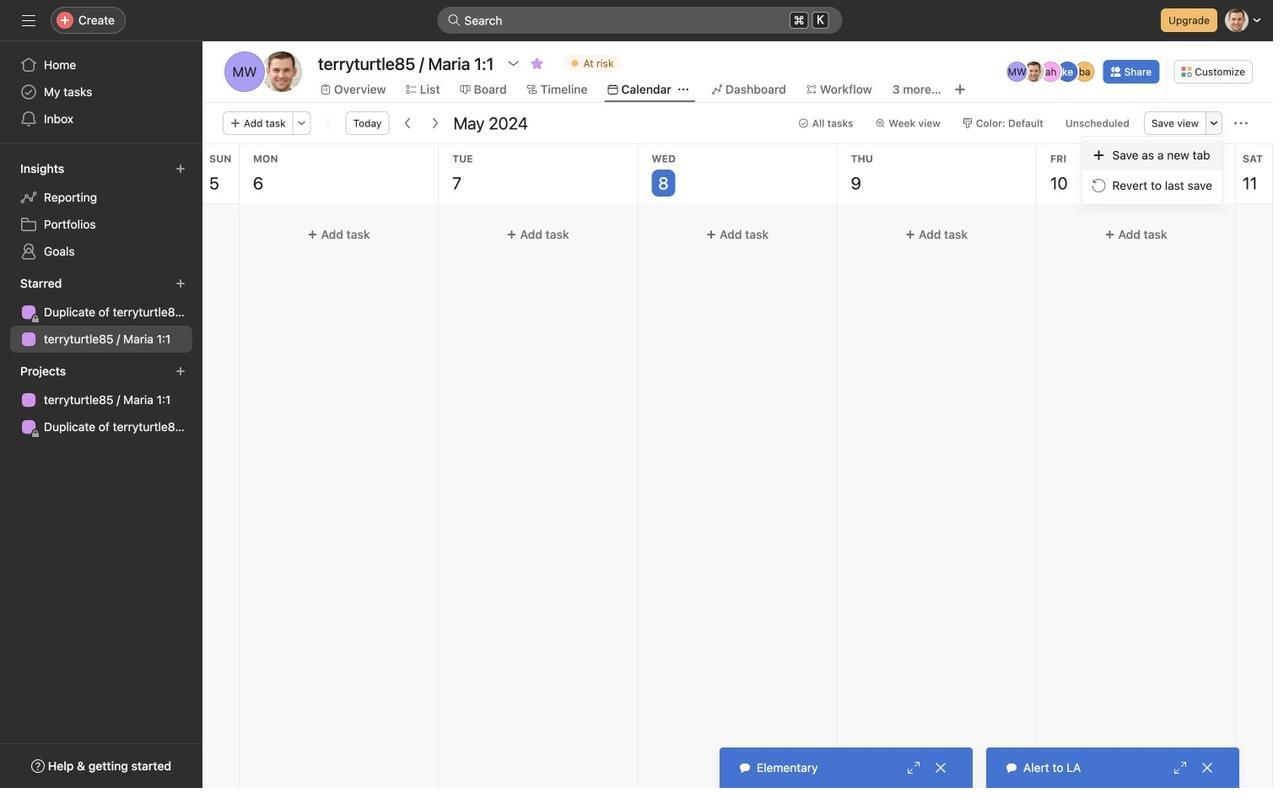 Task type: describe. For each thing, give the bounding box(es) containing it.
add items to starred image
[[176, 278, 186, 289]]

more options image
[[1209, 118, 1219, 128]]

expand elementary image
[[907, 761, 921, 775]]

tab actions image
[[678, 84, 688, 95]]

close image for expand alert to la icon
[[1201, 761, 1214, 775]]

new insights image
[[176, 164, 186, 174]]

more actions image
[[297, 118, 307, 128]]

remove from starred image
[[530, 57, 544, 70]]

close image for expand elementary image
[[934, 761, 948, 775]]

next week image
[[428, 116, 442, 130]]



Task type: vqa. For each thing, say whether or not it's contained in the screenshot.
the left More actions Image
yes



Task type: locate. For each thing, give the bounding box(es) containing it.
global element
[[0, 41, 203, 143]]

expand alert to la image
[[1174, 761, 1187, 775]]

2 close image from the left
[[1201, 761, 1214, 775]]

projects element
[[0, 356, 203, 444]]

close image
[[934, 761, 948, 775], [1201, 761, 1214, 775]]

None field
[[438, 7, 843, 34]]

add tab image
[[953, 83, 967, 96]]

previous week image
[[401, 116, 415, 130]]

close image right expand alert to la icon
[[1201, 761, 1214, 775]]

menu item
[[1082, 140, 1223, 170]]

new project or portfolio image
[[176, 366, 186, 376]]

1 close image from the left
[[934, 761, 948, 775]]

show options image
[[507, 57, 520, 70]]

0 horizontal spatial close image
[[934, 761, 948, 775]]

Search tasks, projects, and more text field
[[438, 7, 843, 34]]

close image right expand elementary image
[[934, 761, 948, 775]]

insights element
[[0, 154, 203, 268]]

more actions image
[[1235, 116, 1248, 130]]

starred element
[[0, 268, 203, 356]]

None text field
[[314, 48, 498, 78]]

prominent image
[[448, 14, 461, 27]]

1 horizontal spatial close image
[[1201, 761, 1214, 775]]

hide sidebar image
[[22, 14, 35, 27]]



